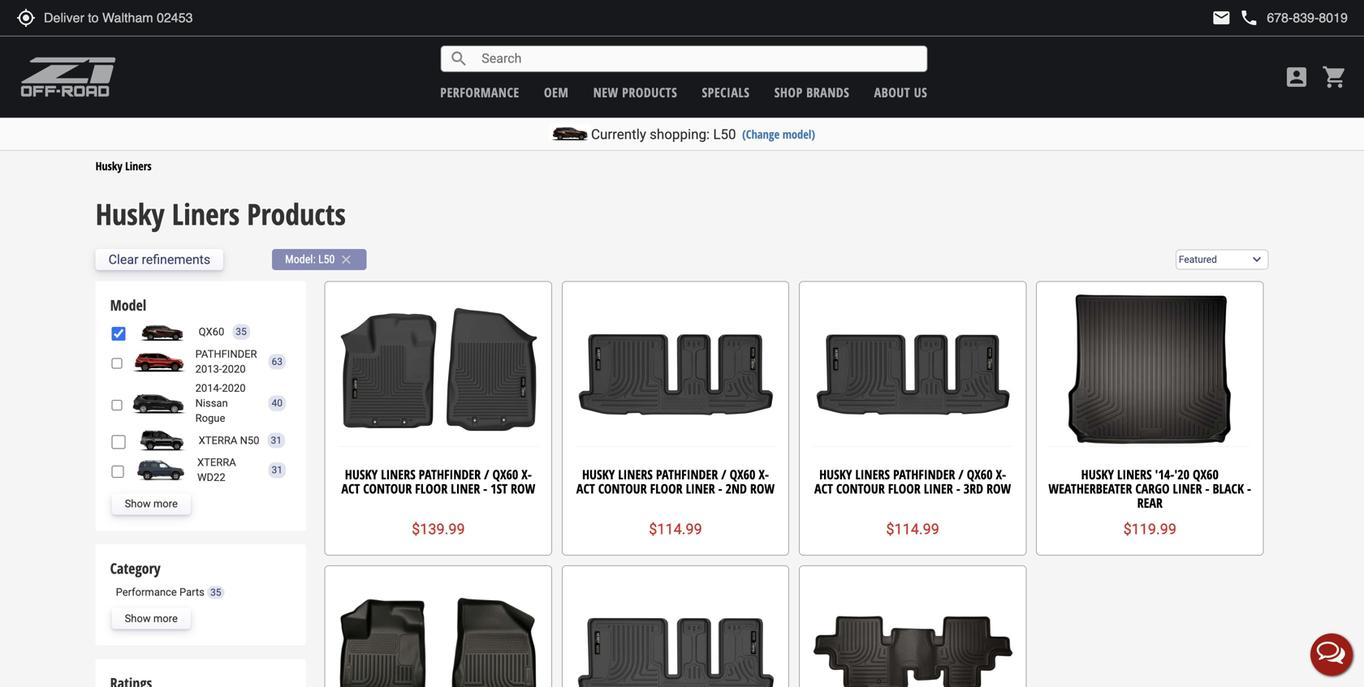 Task type: describe. For each thing, give the bounding box(es) containing it.
model
[[110, 296, 146, 315]]

performance link
[[440, 84, 519, 101]]

act for husky liners pathfinder / qx60 x- act contour floor liner - 2nd row
[[576, 480, 595, 498]]

2014-
[[195, 382, 222, 395]]

floor for 1st
[[415, 480, 448, 498]]

/ for 2nd
[[721, 466, 727, 483]]

about us link
[[874, 84, 928, 101]]

husky liners pathfinder / qx60 x- act contour floor liner - 2nd row
[[576, 466, 775, 498]]

liners for husky liners pathfinder / qx60 x- act contour floor liner - 1st row
[[381, 466, 416, 483]]

(change
[[742, 126, 780, 142]]

products
[[622, 84, 677, 101]]

$114.99 for 2nd
[[649, 521, 702, 538]]

model:
[[285, 253, 316, 266]]

shop brands
[[774, 84, 850, 101]]

liners for husky liners pathfinder / qx60 x- act contour floor liner - 2nd row
[[618, 466, 653, 483]]

qx60 for husky liners '14-'20 qx60 weatherbeater cargo liner - black - rear
[[1193, 466, 1219, 483]]

husky liners pathfinder / qx60 x- act contour floor liner - 1st row
[[341, 466, 535, 498]]

clear refinements
[[108, 252, 210, 268]]

/ for 1st
[[484, 466, 489, 483]]

xterra wd22
[[197, 457, 236, 484]]

pathfinder for 3rd
[[893, 466, 955, 483]]

performance
[[116, 587, 177, 599]]

search
[[449, 49, 469, 69]]

new products link
[[593, 84, 677, 101]]

mail link
[[1212, 8, 1231, 28]]

floor for 2nd
[[650, 480, 683, 498]]

show more for model
[[125, 498, 178, 510]]

nissan
[[195, 397, 228, 410]]

show more button for model
[[112, 494, 191, 515]]

'14-
[[1155, 466, 1174, 483]]

'20
[[1174, 466, 1190, 483]]

floor for 3rd
[[888, 480, 921, 498]]

$139.99
[[412, 521, 465, 538]]

n50
[[240, 435, 259, 447]]

shopping:
[[650, 126, 710, 143]]

my_location
[[16, 8, 36, 28]]

2020 inside pathfinder 2013-2020
[[222, 363, 246, 375]]

liners for husky liners '14-'20 qx60 weatherbeater cargo liner - black - rear
[[1117, 466, 1152, 483]]

brands
[[806, 84, 850, 101]]

x- for husky liners pathfinder / qx60 x- act contour floor liner - 2nd row
[[759, 466, 769, 483]]

x- for husky liners pathfinder / qx60 x- act contour floor liner - 1st row
[[522, 466, 532, 483]]

show more button for category
[[112, 609, 191, 630]]

infiniti qx60 l50 2013 2014 2015 2016 2017 2018 2019 2020 vq35de vq35dd 3.5l z1 off-road image
[[130, 322, 195, 343]]

husky for husky liners products
[[95, 194, 165, 234]]

more for model
[[153, 498, 178, 510]]

model: l50 close
[[285, 253, 354, 267]]

close
[[339, 253, 354, 267]]

(change model) link
[[742, 126, 815, 142]]

63
[[272, 356, 283, 368]]

us
[[914, 84, 928, 101]]

liners for husky liners pathfinder / qx60 x- act contour floor liner - 3rd row
[[855, 466, 890, 483]]

currently
[[591, 126, 646, 143]]

husky liners products
[[95, 194, 346, 234]]

$114.99 for 3rd
[[886, 521, 939, 538]]

liner for 3rd
[[924, 480, 953, 498]]

contour for husky liners pathfinder / qx60 x- act contour floor liner - 2nd row
[[598, 480, 647, 498]]

black
[[1213, 480, 1244, 498]]

40
[[272, 398, 283, 409]]

liner for 2nd
[[686, 480, 715, 498]]

4 - from the left
[[1205, 480, 1210, 498]]

husky for husky liners
[[95, 158, 122, 174]]

xterra for n50
[[199, 435, 237, 447]]

husky liners '14-'20 qx60 weatherbeater cargo liner - black - rear
[[1049, 466, 1251, 512]]

row for husky liners pathfinder / qx60 x- act contour floor liner - 1st row
[[511, 480, 535, 498]]

oem
[[544, 84, 569, 101]]

xterra for wd22
[[197, 457, 236, 469]]

model)
[[783, 126, 815, 142]]

husky for husky liners pathfinder / qx60 x- act contour floor liner - 2nd row
[[582, 466, 615, 483]]

account_box link
[[1280, 64, 1314, 90]]

refinements
[[142, 252, 210, 268]]

phone
[[1239, 8, 1259, 28]]

2014-2020 nissan rogue
[[195, 382, 246, 425]]

0 vertical spatial 35
[[236, 327, 247, 338]]

35 inside category performance parts 35
[[210, 588, 221, 599]]



Task type: locate. For each thing, give the bounding box(es) containing it.
0 horizontal spatial act
[[341, 480, 360, 498]]

1 $114.99 from the left
[[649, 521, 702, 538]]

- left 1st at bottom
[[483, 480, 487, 498]]

pathfinder inside husky liners pathfinder / qx60 x- act contour floor liner - 3rd row
[[893, 466, 955, 483]]

0 horizontal spatial $114.99
[[649, 521, 702, 538]]

specials
[[702, 84, 750, 101]]

shop
[[774, 84, 803, 101]]

1 vertical spatial show more
[[125, 613, 178, 625]]

2020
[[222, 363, 246, 375], [222, 382, 246, 395]]

clear
[[108, 252, 138, 268]]

1 act from the left
[[341, 480, 360, 498]]

x- right 3rd
[[996, 466, 1006, 483]]

35 right parts
[[210, 588, 221, 599]]

show more for category
[[125, 613, 178, 625]]

1 vertical spatial l50
[[318, 253, 335, 266]]

qx60 inside husky liners '14-'20 qx60 weatherbeater cargo liner - black - rear
[[1193, 466, 1219, 483]]

3 x- from the left
[[996, 466, 1006, 483]]

0 vertical spatial 2020
[[222, 363, 246, 375]]

2 horizontal spatial act
[[815, 480, 833, 498]]

- left 3rd
[[956, 480, 960, 498]]

show
[[125, 498, 151, 510], [125, 613, 151, 625]]

2 show more button from the top
[[112, 609, 191, 630]]

1 horizontal spatial pathfinder
[[656, 466, 718, 483]]

act inside husky liners pathfinder / qx60 x- act contour floor liner - 1st row
[[341, 480, 360, 498]]

more down nissan xterra wd22 2000 2001 2002 2003 2004 ka24de vg33e 2.4l 3.3l se xe z1 off-road image
[[153, 498, 178, 510]]

act inside husky liners pathfinder / qx60 x- act contour floor liner - 3rd row
[[815, 480, 833, 498]]

2 show more from the top
[[125, 613, 178, 625]]

shopping_cart link
[[1318, 64, 1348, 90]]

$114.99 down husky liners pathfinder / qx60 x- act contour floor liner - 2nd row
[[649, 521, 702, 538]]

1 horizontal spatial /
[[721, 466, 727, 483]]

phone link
[[1239, 8, 1348, 28]]

l50 left close
[[318, 253, 335, 266]]

1 liner from the left
[[451, 480, 480, 498]]

currently shopping: l50 (change model)
[[591, 126, 815, 143]]

1 horizontal spatial 35
[[236, 327, 247, 338]]

1 vertical spatial show
[[125, 613, 151, 625]]

qx60 for husky liners pathfinder / qx60 x- act contour floor liner - 1st row
[[492, 466, 518, 483]]

z1 motorsports logo image
[[20, 57, 117, 97]]

0 vertical spatial more
[[153, 498, 178, 510]]

rear
[[1137, 495, 1163, 512]]

show more button down performance at left
[[112, 609, 191, 630]]

act for husky liners pathfinder / qx60 x- act contour floor liner - 3rd row
[[815, 480, 833, 498]]

specials link
[[702, 84, 750, 101]]

husky liners pathfinder / qx60 x- act contour floor liner - 3rd row
[[815, 466, 1011, 498]]

None checkbox
[[112, 327, 126, 341], [112, 357, 122, 371], [112, 436, 126, 450], [112, 465, 124, 479], [112, 327, 126, 341], [112, 357, 122, 371], [112, 436, 126, 450], [112, 465, 124, 479]]

- for rear
[[1247, 480, 1251, 498]]

act for husky liners pathfinder / qx60 x- act contour floor liner - 1st row
[[341, 480, 360, 498]]

floor left 2nd
[[650, 480, 683, 498]]

parts
[[179, 587, 205, 599]]

liners for husky liners
[[125, 158, 152, 174]]

contour inside husky liners pathfinder / qx60 x- act contour floor liner - 2nd row
[[598, 480, 647, 498]]

contour inside husky liners pathfinder / qx60 x- act contour floor liner - 3rd row
[[836, 480, 885, 498]]

2 horizontal spatial row
[[987, 480, 1011, 498]]

- right black
[[1247, 480, 1251, 498]]

floor inside husky liners pathfinder / qx60 x- act contour floor liner - 3rd row
[[888, 480, 921, 498]]

row inside husky liners pathfinder / qx60 x- act contour floor liner - 1st row
[[511, 480, 535, 498]]

xterra n50
[[199, 435, 259, 447]]

x- inside husky liners pathfinder / qx60 x- act contour floor liner - 2nd row
[[759, 466, 769, 483]]

2 $114.99 from the left
[[886, 521, 939, 538]]

x- inside husky liners pathfinder / qx60 x- act contour floor liner - 1st row
[[522, 466, 532, 483]]

31
[[271, 435, 282, 447], [272, 465, 283, 476]]

1 show more from the top
[[125, 498, 178, 510]]

31 right n50
[[271, 435, 282, 447]]

row right 2nd
[[750, 480, 775, 498]]

3 liner from the left
[[924, 480, 953, 498]]

liner for 1st
[[451, 480, 480, 498]]

category performance parts 35
[[110, 559, 221, 599]]

row for husky liners pathfinder / qx60 x- act contour floor liner - 2nd row
[[750, 480, 775, 498]]

contour
[[363, 480, 412, 498], [598, 480, 647, 498], [836, 480, 885, 498]]

show more button
[[112, 494, 191, 515], [112, 609, 191, 630]]

floor inside husky liners pathfinder / qx60 x- act contour floor liner - 2nd row
[[650, 480, 683, 498]]

pathfinder left 3rd
[[893, 466, 955, 483]]

2 floor from the left
[[650, 480, 683, 498]]

35
[[236, 327, 247, 338], [210, 588, 221, 599]]

new products
[[593, 84, 677, 101]]

liner
[[451, 480, 480, 498], [686, 480, 715, 498], [924, 480, 953, 498], [1173, 480, 1202, 498]]

category
[[110, 559, 161, 579]]

1 show more button from the top
[[112, 494, 191, 515]]

qx60 for husky liners pathfinder / qx60 x- act contour floor liner - 3rd row
[[967, 466, 993, 483]]

show more down nissan xterra wd22 2000 2001 2002 2003 2004 ka24de vg33e 2.4l 3.3l se xe z1 off-road image
[[125, 498, 178, 510]]

show more
[[125, 498, 178, 510], [125, 613, 178, 625]]

liner right cargo
[[1173, 480, 1202, 498]]

- inside husky liners pathfinder / qx60 x- act contour floor liner - 2nd row
[[718, 480, 722, 498]]

husky for husky liners pathfinder / qx60 x- act contour floor liner - 3rd row
[[819, 466, 852, 483]]

2 liner from the left
[[686, 480, 715, 498]]

3rd
[[964, 480, 983, 498]]

5 - from the left
[[1247, 480, 1251, 498]]

3 - from the left
[[956, 480, 960, 498]]

2nd
[[726, 480, 747, 498]]

2 show from the top
[[125, 613, 151, 625]]

liner left 3rd
[[924, 480, 953, 498]]

contour inside husky liners pathfinder / qx60 x- act contour floor liner - 1st row
[[363, 480, 412, 498]]

2 horizontal spatial contour
[[836, 480, 885, 498]]

oem link
[[544, 84, 569, 101]]

1 vertical spatial 35
[[210, 588, 221, 599]]

0 horizontal spatial l50
[[318, 253, 335, 266]]

more for category
[[153, 613, 178, 625]]

row inside husky liners pathfinder / qx60 x- act contour floor liner - 2nd row
[[750, 480, 775, 498]]

liner inside husky liners pathfinder / qx60 x- act contour floor liner - 2nd row
[[686, 480, 715, 498]]

$119.99
[[1124, 521, 1177, 538]]

pathfinder inside husky liners pathfinder / qx60 x- act contour floor liner - 2nd row
[[656, 466, 718, 483]]

2 act from the left
[[576, 480, 595, 498]]

1 vertical spatial show more button
[[112, 609, 191, 630]]

1 pathfinder from the left
[[419, 466, 481, 483]]

/ inside husky liners pathfinder / qx60 x- act contour floor liner - 2nd row
[[721, 466, 727, 483]]

- inside husky liners pathfinder / qx60 x- act contour floor liner - 1st row
[[483, 480, 487, 498]]

qx60 inside husky liners pathfinder / qx60 x- act contour floor liner - 1st row
[[492, 466, 518, 483]]

liner left 2nd
[[686, 480, 715, 498]]

4 liner from the left
[[1173, 480, 1202, 498]]

husky for husky liners '14-'20 qx60 weatherbeater cargo liner - black - rear
[[1081, 466, 1114, 483]]

/ inside husky liners pathfinder / qx60 x- act contour floor liner - 1st row
[[484, 466, 489, 483]]

0 horizontal spatial contour
[[363, 480, 412, 498]]

row inside husky liners pathfinder / qx60 x- act contour floor liner - 3rd row
[[987, 480, 1011, 498]]

l50 left (change
[[713, 126, 736, 143]]

- left black
[[1205, 480, 1210, 498]]

pathfinder for 2nd
[[656, 466, 718, 483]]

husky liners
[[95, 158, 152, 174]]

0 vertical spatial 31
[[271, 435, 282, 447]]

qx60 for husky liners pathfinder / qx60 x- act contour floor liner - 2nd row
[[730, 466, 756, 483]]

0 vertical spatial show
[[125, 498, 151, 510]]

3 act from the left
[[815, 480, 833, 498]]

pathfinder 2013-2020
[[195, 348, 257, 375]]

31 right the xterra wd22
[[272, 465, 283, 476]]

row right 1st at bottom
[[511, 480, 535, 498]]

35 up pathfinder
[[236, 327, 247, 338]]

show down performance at left
[[125, 613, 151, 625]]

1st
[[491, 480, 508, 498]]

pathfinder for 1st
[[419, 466, 481, 483]]

1 vertical spatial more
[[153, 613, 178, 625]]

act
[[341, 480, 360, 498], [576, 480, 595, 498], [815, 480, 833, 498]]

1 x- from the left
[[522, 466, 532, 483]]

act inside husky liners pathfinder / qx60 x- act contour floor liner - 2nd row
[[576, 480, 595, 498]]

pathfinder left 1st at bottom
[[419, 466, 481, 483]]

1 horizontal spatial contour
[[598, 480, 647, 498]]

liners for husky liners products
[[172, 194, 240, 234]]

2 horizontal spatial x-
[[996, 466, 1006, 483]]

liner left 1st at bottom
[[451, 480, 480, 498]]

nissan rogue t32 2014 2015 2016 2017 2018 2019 2020 qr25de 2.5l s sl sv z1 off-road image
[[126, 393, 191, 414]]

pathfinder
[[195, 348, 257, 360]]

0 horizontal spatial floor
[[415, 480, 448, 498]]

2 horizontal spatial /
[[958, 466, 964, 483]]

qx60 inside husky liners pathfinder / qx60 x- act contour floor liner - 3rd row
[[967, 466, 993, 483]]

mail
[[1212, 8, 1231, 28]]

3 floor from the left
[[888, 480, 921, 498]]

2 row from the left
[[750, 480, 775, 498]]

liner inside husky liners '14-'20 qx60 weatherbeater cargo liner - black - rear
[[1173, 480, 1202, 498]]

0 vertical spatial xterra
[[199, 435, 237, 447]]

None checkbox
[[112, 399, 122, 412]]

2 2020 from the top
[[222, 382, 246, 395]]

l50
[[713, 126, 736, 143], [318, 253, 335, 266]]

x- inside husky liners pathfinder / qx60 x- act contour floor liner - 3rd row
[[996, 466, 1006, 483]]

account_box
[[1284, 64, 1310, 90]]

show more down performance at left
[[125, 613, 178, 625]]

1 horizontal spatial act
[[576, 480, 595, 498]]

0 horizontal spatial x-
[[522, 466, 532, 483]]

3 contour from the left
[[836, 480, 885, 498]]

- for 3rd
[[956, 480, 960, 498]]

31 for xterra n50
[[271, 435, 282, 447]]

floor inside husky liners pathfinder / qx60 x- act contour floor liner - 1st row
[[415, 480, 448, 498]]

x- for husky liners pathfinder / qx60 x- act contour floor liner - 3rd row
[[996, 466, 1006, 483]]

floor left 3rd
[[888, 480, 921, 498]]

nissan xterra n50 2005 2006 2007 2008 2009 2010 2011 2012 2013 2014 2015 vq40de 4.0l s se x pro-4x offroad z1 off-road image
[[130, 430, 195, 452]]

show more button down nissan xterra wd22 2000 2001 2002 2003 2004 ka24de vg33e 2.4l 3.3l se xe z1 off-road image
[[112, 494, 191, 515]]

husky inside husky liners '14-'20 qx60 weatherbeater cargo liner - black - rear
[[1081, 466, 1114, 483]]

contour for husky liners pathfinder / qx60 x- act contour floor liner - 1st row
[[363, 480, 412, 498]]

row right 3rd
[[987, 480, 1011, 498]]

3 pathfinder from the left
[[893, 466, 955, 483]]

1 vertical spatial xterra
[[197, 457, 236, 469]]

0 horizontal spatial pathfinder
[[419, 466, 481, 483]]

0 horizontal spatial row
[[511, 480, 535, 498]]

2013-
[[195, 363, 222, 375]]

floor up $139.99
[[415, 480, 448, 498]]

pathfinder inside husky liners pathfinder / qx60 x- act contour floor liner - 1st row
[[419, 466, 481, 483]]

2020 inside 2014-2020 nissan rogue
[[222, 382, 246, 395]]

xterra down rogue
[[199, 435, 237, 447]]

liner inside husky liners pathfinder / qx60 x- act contour floor liner - 1st row
[[451, 480, 480, 498]]

nissan xterra wd22 2000 2001 2002 2003 2004 ka24de vg33e 2.4l 3.3l se xe z1 off-road image
[[128, 460, 193, 481]]

shopping_cart
[[1322, 64, 1348, 90]]

performance
[[440, 84, 519, 101]]

show for category
[[125, 613, 151, 625]]

1 horizontal spatial $114.99
[[886, 521, 939, 538]]

-
[[483, 480, 487, 498], [718, 480, 722, 498], [956, 480, 960, 498], [1205, 480, 1210, 498], [1247, 480, 1251, 498]]

qx60
[[199, 326, 224, 338], [492, 466, 518, 483], [730, 466, 756, 483], [967, 466, 993, 483], [1193, 466, 1219, 483]]

/
[[484, 466, 489, 483], [721, 466, 727, 483], [958, 466, 964, 483]]

1 - from the left
[[483, 480, 487, 498]]

2020 up nissan at left bottom
[[222, 382, 246, 395]]

husky
[[95, 158, 122, 174], [95, 194, 165, 234], [345, 466, 378, 483], [582, 466, 615, 483], [819, 466, 852, 483], [1081, 466, 1114, 483]]

0 vertical spatial l50
[[713, 126, 736, 143]]

0 horizontal spatial 35
[[210, 588, 221, 599]]

x- right 1st at bottom
[[522, 466, 532, 483]]

husky inside husky liners pathfinder / qx60 x- act contour floor liner - 3rd row
[[819, 466, 852, 483]]

shop brands link
[[774, 84, 850, 101]]

31 for xterra wd22
[[272, 465, 283, 476]]

nissan pathfinder r52 2013 2014 2015 2016 2017 2018 2019 2020 vq35de vq35dd 3.5l s sl sv platinum z1 off-road image
[[126, 351, 191, 373]]

about
[[874, 84, 910, 101]]

1 horizontal spatial floor
[[650, 480, 683, 498]]

/ for 3rd
[[958, 466, 964, 483]]

mail phone
[[1212, 8, 1259, 28]]

liners inside husky liners '14-'20 qx60 weatherbeater cargo liner - black - rear
[[1117, 466, 1152, 483]]

about us
[[874, 84, 928, 101]]

1 show from the top
[[125, 498, 151, 510]]

husky liners link
[[95, 158, 152, 174]]

Search search field
[[469, 46, 927, 71]]

2 contour from the left
[[598, 480, 647, 498]]

- for 1st
[[483, 480, 487, 498]]

cargo
[[1135, 480, 1170, 498]]

1 / from the left
[[484, 466, 489, 483]]

x-
[[522, 466, 532, 483], [759, 466, 769, 483], [996, 466, 1006, 483]]

2 pathfinder from the left
[[656, 466, 718, 483]]

xterra up wd22
[[197, 457, 236, 469]]

new
[[593, 84, 619, 101]]

husky inside husky liners pathfinder / qx60 x- act contour floor liner - 1st row
[[345, 466, 378, 483]]

- inside husky liners pathfinder / qx60 x- act contour floor liner - 3rd row
[[956, 480, 960, 498]]

liner inside husky liners pathfinder / qx60 x- act contour floor liner - 3rd row
[[924, 480, 953, 498]]

1 2020 from the top
[[222, 363, 246, 375]]

liners inside husky liners pathfinder / qx60 x- act contour floor liner - 2nd row
[[618, 466, 653, 483]]

qx60 inside husky liners pathfinder / qx60 x- act contour floor liner - 2nd row
[[730, 466, 756, 483]]

0 vertical spatial show more button
[[112, 494, 191, 515]]

rogue
[[195, 413, 225, 425]]

row
[[511, 480, 535, 498], [750, 480, 775, 498], [987, 480, 1011, 498]]

3 / from the left
[[958, 466, 964, 483]]

l50 inside model: l50 close
[[318, 253, 335, 266]]

0 vertical spatial show more
[[125, 498, 178, 510]]

wd22
[[197, 472, 225, 484]]

liners inside husky liners pathfinder / qx60 x- act contour floor liner - 3rd row
[[855, 466, 890, 483]]

1 horizontal spatial l50
[[713, 126, 736, 143]]

2 x- from the left
[[759, 466, 769, 483]]

2 / from the left
[[721, 466, 727, 483]]

3 row from the left
[[987, 480, 1011, 498]]

clear refinements button
[[95, 249, 223, 270]]

- left 2nd
[[718, 480, 722, 498]]

/ inside husky liners pathfinder / qx60 x- act contour floor liner - 3rd row
[[958, 466, 964, 483]]

1 more from the top
[[153, 498, 178, 510]]

1 horizontal spatial row
[[750, 480, 775, 498]]

2 horizontal spatial floor
[[888, 480, 921, 498]]

products
[[247, 194, 346, 234]]

1 contour from the left
[[363, 480, 412, 498]]

1 vertical spatial 31
[[272, 465, 283, 476]]

more down performance at left
[[153, 613, 178, 625]]

floor
[[415, 480, 448, 498], [650, 480, 683, 498], [888, 480, 921, 498]]

1 row from the left
[[511, 480, 535, 498]]

row for husky liners pathfinder / qx60 x- act contour floor liner - 3rd row
[[987, 480, 1011, 498]]

1 vertical spatial 2020
[[222, 382, 246, 395]]

0 horizontal spatial /
[[484, 466, 489, 483]]

husky for husky liners pathfinder / qx60 x- act contour floor liner - 1st row
[[345, 466, 378, 483]]

pathfinder left 2nd
[[656, 466, 718, 483]]

more
[[153, 498, 178, 510], [153, 613, 178, 625]]

pathfinder
[[419, 466, 481, 483], [656, 466, 718, 483], [893, 466, 955, 483]]

$114.99 down husky liners pathfinder / qx60 x- act contour floor liner - 3rd row
[[886, 521, 939, 538]]

x- right 2nd
[[759, 466, 769, 483]]

liners inside husky liners pathfinder / qx60 x- act contour floor liner - 1st row
[[381, 466, 416, 483]]

2 more from the top
[[153, 613, 178, 625]]

2 horizontal spatial pathfinder
[[893, 466, 955, 483]]

husky inside husky liners pathfinder / qx60 x- act contour floor liner - 2nd row
[[582, 466, 615, 483]]

liners
[[125, 158, 152, 174], [172, 194, 240, 234], [381, 466, 416, 483], [618, 466, 653, 483], [855, 466, 890, 483], [1117, 466, 1152, 483]]

1 horizontal spatial x-
[[759, 466, 769, 483]]

contour for husky liners pathfinder / qx60 x- act contour floor liner - 3rd row
[[836, 480, 885, 498]]

xterra
[[199, 435, 237, 447], [197, 457, 236, 469]]

- for 2nd
[[718, 480, 722, 498]]

1 floor from the left
[[415, 480, 448, 498]]

weatherbeater
[[1049, 480, 1132, 498]]

show for model
[[125, 498, 151, 510]]

2 - from the left
[[718, 480, 722, 498]]

show down nissan xterra wd22 2000 2001 2002 2003 2004 ka24de vg33e 2.4l 3.3l se xe z1 off-road image
[[125, 498, 151, 510]]

2020 down pathfinder
[[222, 363, 246, 375]]

$114.99
[[649, 521, 702, 538], [886, 521, 939, 538]]



Task type: vqa. For each thing, say whether or not it's contained in the screenshot.
2009- in 2009-2015 infiniti qx60 sunvisor
no



